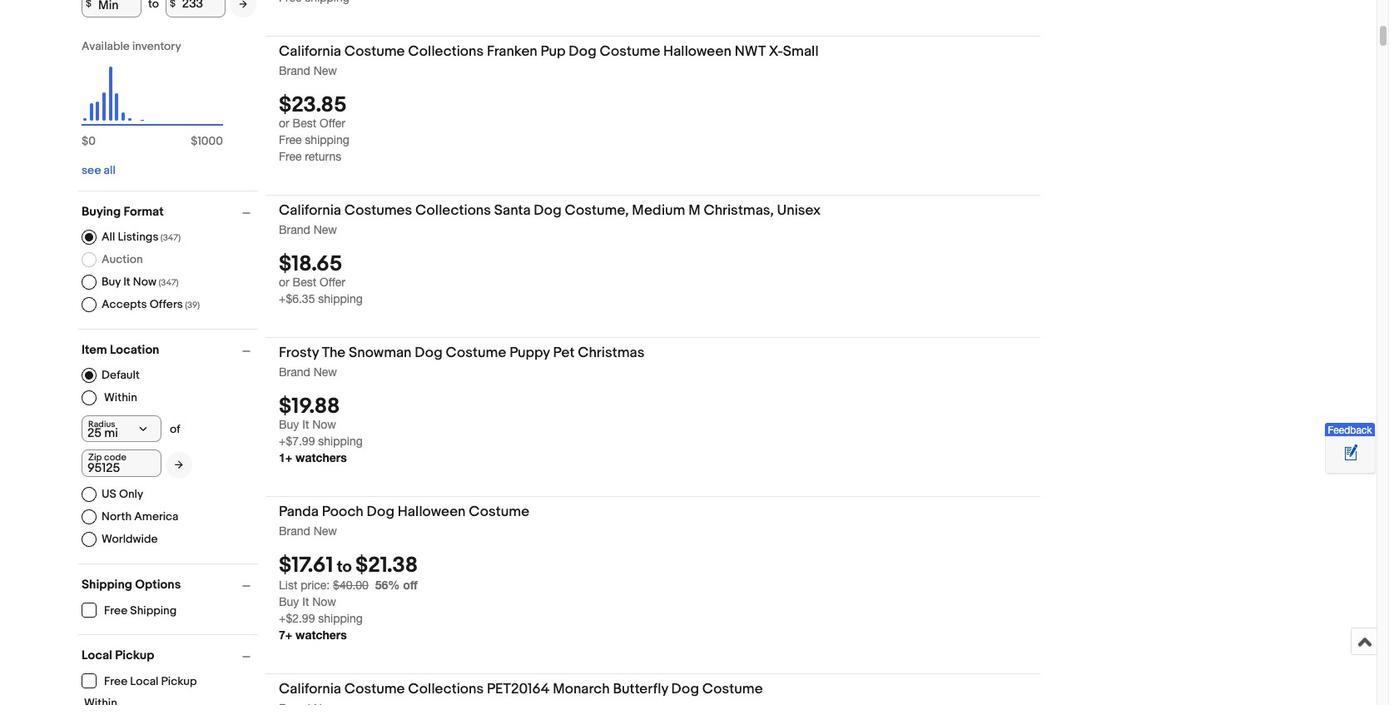 Task type: locate. For each thing, give the bounding box(es) containing it.
dog right santa
[[534, 202, 562, 219]]

shipping inside '$18.65 or best offer +$6.35 shipping'
[[318, 292, 363, 305]]

1 vertical spatial california
[[279, 202, 341, 219]]

local up free local pickup "link"
[[82, 647, 112, 663]]

1 vertical spatial (347)
[[159, 277, 179, 288]]

1 offer from the top
[[320, 116, 345, 130]]

1 horizontal spatial $
[[191, 134, 198, 148]]

california down '7+' at the bottom left
[[279, 681, 341, 698]]

shipping up free shipping link
[[82, 576, 132, 592]]

m
[[689, 202, 701, 219]]

1 watchers from the top
[[296, 450, 347, 465]]

california costumes collections santa dog costume, medium m christmas, unisex link
[[279, 202, 827, 222]]

0 vertical spatial watchers
[[296, 450, 347, 465]]

best inside $23.85 or best offer free shipping free returns
[[293, 116, 316, 130]]

puppy
[[510, 345, 550, 361]]

0 horizontal spatial pickup
[[115, 647, 154, 663]]

collections left franken
[[408, 43, 484, 60]]

collections left santa
[[415, 202, 491, 219]]

4 new from the top
[[314, 525, 337, 538]]

shipping options
[[82, 576, 181, 592]]

2 offer from the top
[[320, 275, 345, 289]]

1 horizontal spatial halloween
[[664, 43, 732, 60]]

best for $23.85
[[293, 116, 316, 130]]

california costumes collections santa dog costume, medium m christmas, unisex brand new
[[279, 202, 821, 236]]

brand
[[279, 64, 310, 77], [279, 223, 310, 236], [279, 365, 310, 379], [279, 525, 310, 538]]

0 vertical spatial (347)
[[161, 232, 181, 243]]

offer inside '$18.65 or best offer +$6.35 shipping'
[[320, 275, 345, 289]]

dog right snowman
[[415, 345, 443, 361]]

0 vertical spatial it
[[123, 274, 130, 288]]

buy down auction
[[102, 274, 121, 288]]

list
[[279, 579, 297, 592]]

shipping down options
[[130, 604, 177, 618]]

0 vertical spatial now
[[133, 274, 157, 288]]

free shipping
[[104, 604, 177, 618]]

1 vertical spatial now
[[312, 418, 336, 431]]

$ up see on the left
[[82, 134, 88, 148]]

california
[[279, 43, 341, 60], [279, 202, 341, 219], [279, 681, 341, 698]]

collections
[[408, 43, 484, 60], [415, 202, 491, 219], [408, 681, 484, 698]]

north america
[[102, 509, 179, 523]]

4 brand from the top
[[279, 525, 310, 538]]

0 vertical spatial pickup
[[115, 647, 154, 663]]

1 california from the top
[[279, 43, 341, 60]]

1 brand from the top
[[279, 64, 310, 77]]

$17.61 to $21.38 list price: $40.00 56% off buy it now +$2.99 shipping 7+ watchers
[[279, 553, 418, 642]]

shipping
[[305, 133, 349, 146], [318, 292, 363, 305], [318, 435, 363, 448], [318, 612, 363, 625]]

best up returns
[[293, 116, 316, 130]]

or for $23.85
[[279, 116, 289, 130]]

0 horizontal spatial halloween
[[398, 504, 466, 520]]

it up +$7.99
[[302, 418, 309, 431]]

it
[[123, 274, 130, 288], [302, 418, 309, 431], [302, 595, 309, 609]]

new up the $23.85
[[314, 64, 337, 77]]

pickup up free local pickup "link"
[[115, 647, 154, 663]]

apply within filter image
[[175, 460, 183, 470]]

0 vertical spatial local
[[82, 647, 112, 663]]

collections inside california costumes collections santa dog costume, medium m christmas, unisex brand new
[[415, 202, 491, 219]]

brand up the $23.85
[[279, 64, 310, 77]]

$ up buying format 'dropdown button'
[[191, 134, 198, 148]]

free down the $23.85
[[279, 133, 302, 146]]

free
[[279, 133, 302, 146], [279, 150, 302, 163], [104, 604, 128, 618], [104, 674, 128, 688]]

(347) down buying format 'dropdown button'
[[161, 232, 181, 243]]

$21.38
[[355, 553, 418, 579]]

1 vertical spatial pickup
[[161, 674, 197, 688]]

now up +$7.99
[[312, 418, 336, 431]]

best inside '$18.65 or best offer +$6.35 shipping'
[[293, 275, 316, 289]]

halloween left nwt
[[664, 43, 732, 60]]

watchers
[[296, 450, 347, 465], [296, 628, 347, 642]]

2 vertical spatial now
[[312, 595, 336, 609]]

$19.88
[[279, 394, 340, 420]]

christmas
[[578, 345, 645, 361]]

now down price:
[[312, 595, 336, 609]]

brand down frosty
[[279, 365, 310, 379]]

2 $ from the left
[[191, 134, 198, 148]]

1 best from the top
[[293, 116, 316, 130]]

$23.85 or best offer free shipping free returns
[[279, 92, 349, 163]]

see all button
[[82, 163, 116, 177]]

local down local pickup dropdown button
[[130, 674, 159, 688]]

1 vertical spatial buy
[[279, 418, 299, 431]]

california costume collections franken pup dog costume halloween nwt x-small brand new
[[279, 43, 819, 77]]

best
[[293, 116, 316, 130], [293, 275, 316, 289]]

local
[[82, 647, 112, 663], [130, 674, 159, 688]]

or for $18.65
[[279, 275, 289, 289]]

california for $23.85
[[279, 43, 341, 60]]

shipping down the $40.00 at the left bottom
[[318, 612, 363, 625]]

brand down "panda"
[[279, 525, 310, 538]]

california costume collections franken pup dog costume halloween nwt x-small heading
[[279, 43, 819, 60]]

free inside "link"
[[104, 674, 128, 688]]

2 watchers from the top
[[296, 628, 347, 642]]

2 new from the top
[[314, 223, 337, 236]]

us
[[102, 487, 116, 501]]

0 vertical spatial halloween
[[664, 43, 732, 60]]

it inside $19.88 buy it now +$7.99 shipping 1+ watchers
[[302, 418, 309, 431]]

2 vertical spatial it
[[302, 595, 309, 609]]

dog inside california costumes collections santa dog costume, medium m christmas, unisex brand new
[[534, 202, 562, 219]]

2 california from the top
[[279, 202, 341, 219]]

buy down list
[[279, 595, 299, 609]]

free local pickup link
[[82, 673, 198, 688]]

free down local pickup
[[104, 674, 128, 688]]

1 vertical spatial offer
[[320, 275, 345, 289]]

1 vertical spatial best
[[293, 275, 316, 289]]

format
[[124, 204, 164, 219]]

collections for $18.65
[[415, 202, 491, 219]]

pickup down local pickup dropdown button
[[161, 674, 197, 688]]

or inside '$18.65 or best offer +$6.35 shipping'
[[279, 275, 289, 289]]

shipping right +$6.35
[[318, 292, 363, 305]]

nwt
[[735, 43, 766, 60]]

it up +$2.99
[[302, 595, 309, 609]]

california costume collections franken pup dog costume halloween nwt x-small link
[[279, 43, 827, 63]]

panda pooch dog halloween costume heading
[[279, 504, 530, 520]]

buying format
[[82, 204, 164, 219]]

snowman
[[349, 345, 412, 361]]

free left returns
[[279, 150, 302, 163]]

1 vertical spatial halloween
[[398, 504, 466, 520]]

(347)
[[161, 232, 181, 243], [159, 277, 179, 288]]

2 vertical spatial california
[[279, 681, 341, 698]]

or
[[279, 116, 289, 130], [279, 275, 289, 289]]

0 vertical spatial buy
[[102, 274, 121, 288]]

1 new from the top
[[314, 64, 337, 77]]

all
[[102, 229, 115, 244]]

accepts offers (39)
[[102, 297, 200, 311]]

california up $18.65
[[279, 202, 341, 219]]

returns
[[305, 150, 341, 163]]

worldwide
[[102, 532, 158, 546]]

1000
[[198, 134, 223, 148]]

halloween up $21.38
[[398, 504, 466, 520]]

it up accepts on the top
[[123, 274, 130, 288]]

$
[[82, 134, 88, 148], [191, 134, 198, 148]]

shipping up returns
[[305, 133, 349, 146]]

None text field
[[82, 449, 162, 477]]

local inside free local pickup "link"
[[130, 674, 159, 688]]

3 brand from the top
[[279, 365, 310, 379]]

now up accepts offers (39)
[[133, 274, 157, 288]]

new inside frosty the snowman dog costume puppy pet christmas brand new
[[314, 365, 337, 379]]

us only link
[[82, 487, 143, 502]]

2 vertical spatial buy
[[279, 595, 299, 609]]

shipping
[[82, 576, 132, 592], [130, 604, 177, 618]]

best up +$6.35
[[293, 275, 316, 289]]

pickup inside free local pickup "link"
[[161, 674, 197, 688]]

within
[[104, 390, 137, 405]]

pooch
[[322, 504, 364, 520]]

item location button
[[82, 342, 258, 358]]

offer up "the"
[[320, 275, 345, 289]]

0 vertical spatial or
[[279, 116, 289, 130]]

shipping right +$7.99
[[318, 435, 363, 448]]

watchers down +$2.99
[[296, 628, 347, 642]]

brand inside california costume collections franken pup dog costume halloween nwt x-small brand new
[[279, 64, 310, 77]]

free down shipping options
[[104, 604, 128, 618]]

2 or from the top
[[279, 275, 289, 289]]

shipping inside $23.85 or best offer free shipping free returns
[[305, 133, 349, 146]]

1 $ from the left
[[82, 134, 88, 148]]

0 vertical spatial offer
[[320, 116, 345, 130]]

brand up $18.65
[[279, 223, 310, 236]]

1 horizontal spatial local
[[130, 674, 159, 688]]

graph of available inventory between $0 and $1000+ image
[[82, 39, 223, 156]]

2 best from the top
[[293, 275, 316, 289]]

+$2.99
[[279, 612, 315, 625]]

watchers down +$7.99
[[296, 450, 347, 465]]

2 brand from the top
[[279, 223, 310, 236]]

shipping inside $19.88 buy it now +$7.99 shipping 1+ watchers
[[318, 435, 363, 448]]

location
[[110, 342, 159, 358]]

collections left pet20164
[[408, 681, 484, 698]]

dog right butterfly
[[671, 681, 699, 698]]

1 vertical spatial local
[[130, 674, 159, 688]]

1 horizontal spatial pickup
[[161, 674, 197, 688]]

1 vertical spatial watchers
[[296, 628, 347, 642]]

north america link
[[82, 509, 179, 524]]

accepts
[[102, 297, 147, 311]]

offer up returns
[[320, 116, 345, 130]]

item location
[[82, 342, 159, 358]]

default link
[[82, 368, 140, 383]]

2 vertical spatial collections
[[408, 681, 484, 698]]

$ for 1000
[[191, 134, 198, 148]]

0 vertical spatial collections
[[408, 43, 484, 60]]

pickup
[[115, 647, 154, 663], [161, 674, 197, 688]]

halloween
[[664, 43, 732, 60], [398, 504, 466, 520]]

california up the $23.85
[[279, 43, 341, 60]]

Maximum Value in $ text field
[[166, 0, 225, 17]]

santa
[[494, 202, 531, 219]]

dog right pooch
[[367, 504, 395, 520]]

buy inside $19.88 buy it now +$7.99 shipping 1+ watchers
[[279, 418, 299, 431]]

1 vertical spatial or
[[279, 275, 289, 289]]

new down pooch
[[314, 525, 337, 538]]

collections inside california costume collections franken pup dog costume halloween nwt x-small brand new
[[408, 43, 484, 60]]

buy up +$7.99
[[279, 418, 299, 431]]

dog inside panda pooch dog halloween costume brand new
[[367, 504, 395, 520]]

Minimum Value in $ text field
[[82, 0, 142, 17]]

halloween inside panda pooch dog halloween costume brand new
[[398, 504, 466, 520]]

shipping for $19.88
[[318, 435, 363, 448]]

new up $18.65
[[314, 223, 337, 236]]

offer inside $23.85 or best offer free shipping free returns
[[320, 116, 345, 130]]

(347) up 'offers'
[[159, 277, 179, 288]]

(347) inside buy it now (347)
[[159, 277, 179, 288]]

3 new from the top
[[314, 365, 337, 379]]

california inside california costumes collections santa dog costume, medium m christmas, unisex brand new
[[279, 202, 341, 219]]

0 horizontal spatial $
[[82, 134, 88, 148]]

costume inside frosty the snowman dog costume puppy pet christmas brand new
[[446, 345, 506, 361]]

new down "the"
[[314, 365, 337, 379]]

or inside $23.85 or best offer free shipping free returns
[[279, 116, 289, 130]]

0 vertical spatial california
[[279, 43, 341, 60]]

dog right pup
[[569, 43, 597, 60]]

+$6.35
[[279, 292, 315, 305]]

1 vertical spatial collections
[[415, 202, 491, 219]]

0 vertical spatial best
[[293, 116, 316, 130]]

1 or from the top
[[279, 116, 289, 130]]

1 vertical spatial it
[[302, 418, 309, 431]]

california inside california costume collections franken pup dog costume halloween nwt x-small brand new
[[279, 43, 341, 60]]



Task type: describe. For each thing, give the bounding box(es) containing it.
us only
[[102, 487, 143, 501]]

all
[[104, 163, 116, 177]]

watchers inside $17.61 to $21.38 list price: $40.00 56% off buy it now +$2.99 shipping 7+ watchers
[[296, 628, 347, 642]]

california costume collections pet20164 monarch butterfly dog costume
[[279, 681, 763, 698]]

it inside $17.61 to $21.38 list price: $40.00 56% off buy it now +$2.99 shipping 7+ watchers
[[302, 595, 309, 609]]

$40.00
[[333, 579, 369, 592]]

free local pickup
[[104, 674, 197, 688]]

local pickup
[[82, 647, 154, 663]]

panda
[[279, 504, 319, 520]]

collections for $23.85
[[408, 43, 484, 60]]

pup
[[541, 43, 566, 60]]

$17.61
[[279, 553, 333, 579]]

shipping for $18.65
[[318, 292, 363, 305]]

to
[[337, 558, 352, 577]]

dog inside california costume collections franken pup dog costume halloween nwt x-small brand new
[[569, 43, 597, 60]]

free shipping link
[[82, 602, 178, 618]]

listings
[[118, 229, 159, 244]]

auction
[[102, 252, 143, 266]]

buy it now (347)
[[102, 274, 179, 288]]

see all
[[82, 163, 116, 177]]

franken
[[487, 43, 538, 60]]

buying
[[82, 204, 121, 219]]

options
[[135, 576, 181, 592]]

$ 1000
[[191, 134, 223, 148]]

buy inside $17.61 to $21.38 list price: $40.00 56% off buy it now +$2.99 shipping 7+ watchers
[[279, 595, 299, 609]]

$ 0
[[82, 134, 96, 148]]

x-
[[769, 43, 783, 60]]

frosty
[[279, 345, 319, 361]]

new inside california costumes collections santa dog costume, medium m christmas, unisex brand new
[[314, 223, 337, 236]]

brand inside frosty the snowman dog costume puppy pet christmas brand new
[[279, 365, 310, 379]]

new inside panda pooch dog halloween costume brand new
[[314, 525, 337, 538]]

$ for 0
[[82, 134, 88, 148]]

available
[[82, 39, 130, 53]]

california for $18.65
[[279, 202, 341, 219]]

$18.65 or best offer +$6.35 shipping
[[279, 251, 363, 305]]

$18.65
[[279, 251, 342, 277]]

christmas,
[[704, 202, 774, 219]]

shipping inside $17.61 to $21.38 list price: $40.00 56% off buy it now +$2.99 shipping 7+ watchers
[[318, 612, 363, 625]]

brand inside california costumes collections santa dog costume, medium m christmas, unisex brand new
[[279, 223, 310, 236]]

$23.85
[[279, 92, 347, 118]]

(39)
[[185, 299, 200, 310]]

7+
[[279, 628, 292, 642]]

best for $18.65
[[293, 275, 316, 289]]

california costume collections pet20164 monarch butterfly dog costume heading
[[279, 681, 763, 698]]

medium
[[632, 202, 685, 219]]

butterfly
[[613, 681, 668, 698]]

feedback
[[1328, 425, 1372, 436]]

new inside california costume collections franken pup dog costume halloween nwt x-small brand new
[[314, 64, 337, 77]]

offer for $18.65
[[320, 275, 345, 289]]

 (347) Items text field
[[159, 232, 181, 243]]

small
[[783, 43, 819, 60]]

halloween inside california costume collections franken pup dog costume halloween nwt x-small brand new
[[664, 43, 732, 60]]

watchers inside $19.88 buy it now +$7.99 shipping 1+ watchers
[[296, 450, 347, 465]]

1 vertical spatial shipping
[[130, 604, 177, 618]]

brand inside panda pooch dog halloween costume brand new
[[279, 525, 310, 538]]

local pickup button
[[82, 647, 258, 663]]

$19.88 buy it now +$7.99 shipping 1+ watchers
[[279, 394, 363, 465]]

now inside $17.61 to $21.38 list price: $40.00 56% off buy it now +$2.99 shipping 7+ watchers
[[312, 595, 336, 609]]

monarch
[[553, 681, 610, 698]]

frosty the snowman dog costume puppy pet christmas heading
[[279, 345, 645, 361]]

3 california from the top
[[279, 681, 341, 698]]

america
[[134, 509, 179, 523]]

56%
[[375, 578, 400, 592]]

unisex
[[777, 202, 821, 219]]

dog inside frosty the snowman dog costume puppy pet christmas brand new
[[415, 345, 443, 361]]

0
[[88, 134, 96, 148]]

buying format button
[[82, 204, 258, 219]]

 (39) Items text field
[[183, 299, 200, 310]]

offer for $23.85
[[320, 116, 345, 130]]

1+
[[279, 450, 292, 465]]

inventory
[[132, 39, 181, 53]]

shipping for $23.85
[[305, 133, 349, 146]]

panda pooch dog halloween costume link
[[279, 504, 827, 524]]

available inventory
[[82, 39, 181, 53]]

worldwide link
[[82, 532, 158, 547]]

 (347) Items text field
[[157, 277, 179, 288]]

pet20164
[[487, 681, 550, 698]]

(347) inside all listings (347)
[[161, 232, 181, 243]]

california costumes collections santa dog costume, medium m christmas, unisex heading
[[279, 202, 821, 219]]

see
[[82, 163, 101, 177]]

0 horizontal spatial local
[[82, 647, 112, 663]]

frosty the snowman dog costume puppy pet christmas link
[[279, 345, 827, 365]]

only
[[119, 487, 143, 501]]

default
[[102, 368, 140, 382]]

now inside $19.88 buy it now +$7.99 shipping 1+ watchers
[[312, 418, 336, 431]]

pet
[[553, 345, 575, 361]]

off
[[403, 578, 418, 592]]

all listings (347)
[[102, 229, 181, 244]]

panda pooch dog halloween costume brand new
[[279, 504, 530, 538]]

+$7.99
[[279, 435, 315, 448]]

costumes
[[344, 202, 412, 219]]

offers
[[150, 297, 183, 311]]

0 vertical spatial shipping
[[82, 576, 132, 592]]

costume inside panda pooch dog halloween costume brand new
[[469, 504, 530, 520]]

shipping options button
[[82, 576, 258, 592]]

item
[[82, 342, 107, 358]]

price:
[[301, 579, 330, 592]]

california costume collections pet20164 monarch butterfly dog costume link
[[279, 681, 827, 701]]

frosty the snowman dog costume puppy pet christmas brand new
[[279, 345, 645, 379]]

north
[[102, 509, 132, 523]]

of
[[170, 422, 180, 436]]

costume,
[[565, 202, 629, 219]]



Task type: vqa. For each thing, say whether or not it's contained in the screenshot.
fourth New from the bottom of the page
yes



